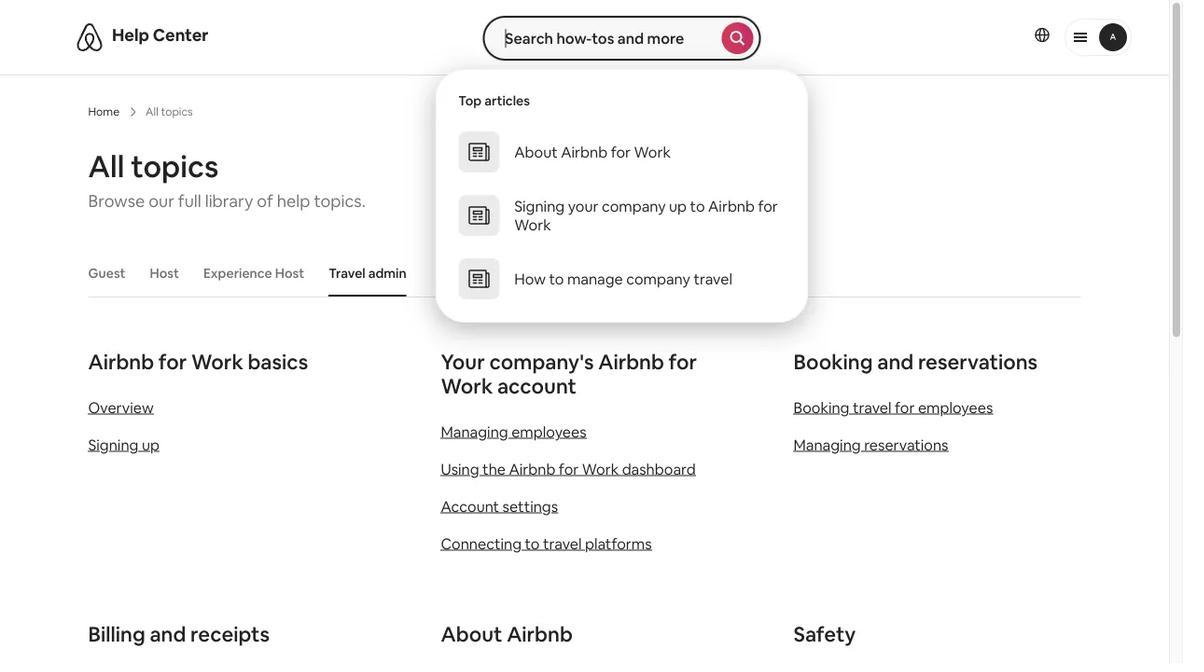 Task type: locate. For each thing, give the bounding box(es) containing it.
0 vertical spatial to
[[690, 196, 705, 216]]

signing up
[[88, 435, 159, 454]]

up inside signing your company up to airbnb for work
[[669, 196, 687, 216]]

1 vertical spatial to
[[549, 269, 564, 288]]

0 horizontal spatial to
[[525, 534, 540, 553]]

and for billing
[[150, 621, 186, 648]]

0 vertical spatial up
[[669, 196, 687, 216]]

managing up 'using'
[[441, 422, 508, 441]]

0 vertical spatial signing
[[514, 196, 565, 216]]

1 vertical spatial and
[[150, 621, 186, 648]]

0 horizontal spatial host
[[150, 265, 179, 282]]

articles
[[484, 92, 530, 109]]

1 vertical spatial booking
[[794, 398, 850, 417]]

the
[[483, 460, 506, 479]]

1 vertical spatial employees
[[512, 422, 587, 441]]

1 vertical spatial signing
[[88, 435, 138, 454]]

travel down settings
[[543, 534, 582, 553]]

help
[[112, 24, 149, 46]]

1 vertical spatial reservations
[[864, 435, 949, 454]]

signing inside signing your company up to airbnb for work
[[514, 196, 565, 216]]

your
[[441, 349, 485, 375]]

full
[[178, 190, 201, 212]]

1 horizontal spatial travel
[[694, 269, 733, 288]]

2 vertical spatial travel
[[543, 534, 582, 553]]

to
[[690, 196, 705, 216], [549, 269, 564, 288], [525, 534, 540, 553]]

connecting
[[441, 534, 522, 553]]

home link
[[88, 105, 119, 119]]

work up signing your company up to airbnb for work
[[634, 142, 671, 161]]

up up how to manage company travel
[[669, 196, 687, 216]]

work up the managing employees on the left of page
[[441, 373, 493, 399]]

1 booking from the top
[[794, 349, 873, 375]]

booking for booking travel for employees
[[794, 398, 850, 417]]

account
[[497, 373, 577, 399]]

1 horizontal spatial managing
[[794, 435, 861, 454]]

1 horizontal spatial host
[[275, 265, 304, 282]]

host right guest
[[150, 265, 179, 282]]

up down overview link
[[142, 435, 159, 454]]

1 horizontal spatial about
[[514, 142, 558, 161]]

about inside top articles group
[[514, 142, 558, 161]]

2 vertical spatial to
[[525, 534, 540, 553]]

connecting to travel platforms link
[[441, 534, 652, 553]]

help center
[[112, 24, 209, 46]]

booking
[[794, 349, 873, 375], [794, 398, 850, 417]]

signing down overview link
[[88, 435, 138, 454]]

0 vertical spatial reservations
[[918, 349, 1038, 375]]

and right billing
[[150, 621, 186, 648]]

2 horizontal spatial to
[[690, 196, 705, 216]]

0 vertical spatial booking
[[794, 349, 873, 375]]

employees down booking and reservations
[[918, 398, 993, 417]]

about down articles
[[514, 142, 558, 161]]

host inside "button"
[[275, 265, 304, 282]]

managing down booking travel for employees link
[[794, 435, 861, 454]]

and up booking travel for employees
[[877, 349, 914, 375]]

about
[[514, 142, 558, 161], [441, 621, 503, 648]]

1 horizontal spatial and
[[877, 349, 914, 375]]

employees up using the airbnb for work dashboard link on the bottom
[[512, 422, 587, 441]]

basics
[[248, 349, 308, 375]]

Search how-tos and more search field
[[483, 16, 722, 61]]

experience host
[[203, 265, 304, 282]]

host
[[150, 265, 179, 282], [275, 265, 304, 282]]

to for platforms
[[525, 534, 540, 553]]

0 horizontal spatial employees
[[512, 422, 587, 441]]

and for booking
[[877, 349, 914, 375]]

tab list
[[79, 250, 1081, 297]]

dashboard
[[622, 460, 696, 479]]

host right experience
[[275, 265, 304, 282]]

company's
[[489, 349, 594, 375]]

0 horizontal spatial signing
[[88, 435, 138, 454]]

using
[[441, 460, 479, 479]]

and
[[877, 349, 914, 375], [150, 621, 186, 648]]

2 host from the left
[[275, 265, 304, 282]]

admin
[[368, 265, 407, 282]]

company inside signing your company up to airbnb for work
[[602, 196, 666, 216]]

signing
[[514, 196, 565, 216], [88, 435, 138, 454]]

company right manage
[[626, 269, 690, 288]]

None search field
[[482, 15, 762, 62]]

signing left 'your'
[[514, 196, 565, 216]]

0 horizontal spatial managing
[[441, 422, 508, 441]]

top articles
[[458, 92, 530, 109]]

employees
[[918, 398, 993, 417], [512, 422, 587, 441]]

1 horizontal spatial signing
[[514, 196, 565, 216]]

help center link
[[112, 24, 209, 46]]

managing
[[441, 422, 508, 441], [794, 435, 861, 454]]

booking and reservations
[[794, 349, 1038, 375]]

reservations
[[918, 349, 1038, 375], [864, 435, 949, 454]]

booking up the managing reservations link
[[794, 398, 850, 417]]

0 horizontal spatial travel
[[543, 534, 582, 553]]

connecting to travel platforms
[[441, 534, 652, 553]]

manage
[[567, 269, 623, 288]]

airbnb
[[561, 142, 608, 161], [708, 196, 755, 216], [88, 349, 154, 375], [598, 349, 664, 375], [509, 460, 556, 479], [507, 621, 573, 648]]

up
[[669, 196, 687, 216], [142, 435, 159, 454]]

about down connecting
[[441, 621, 503, 648]]

1 vertical spatial about
[[441, 621, 503, 648]]

work left dashboard
[[582, 460, 619, 479]]

1 host from the left
[[150, 265, 179, 282]]

top
[[458, 92, 482, 109]]

for inside your company's airbnb for work account
[[669, 349, 697, 375]]

company right 'your'
[[602, 196, 666, 216]]

0 horizontal spatial and
[[150, 621, 186, 648]]

work left basics
[[191, 349, 243, 375]]

company
[[602, 196, 666, 216], [626, 269, 690, 288]]

travel down signing your company up to airbnb for work
[[694, 269, 733, 288]]

experience host button
[[194, 256, 314, 291]]

travel
[[694, 269, 733, 288], [853, 398, 892, 417], [543, 534, 582, 553]]

1 vertical spatial travel
[[853, 398, 892, 417]]

account
[[441, 497, 499, 516]]

0 horizontal spatial about
[[441, 621, 503, 648]]

0 vertical spatial travel
[[694, 269, 733, 288]]

for
[[611, 142, 631, 161], [758, 196, 778, 216], [159, 349, 187, 375], [669, 349, 697, 375], [895, 398, 915, 417], [559, 460, 579, 479]]

0 vertical spatial company
[[602, 196, 666, 216]]

topics.
[[314, 190, 366, 212]]

of
[[257, 190, 273, 212]]

tab list containing guest
[[79, 250, 1081, 297]]

1 horizontal spatial to
[[549, 269, 564, 288]]

booking travel for employees link
[[794, 398, 993, 417]]

2 booking from the top
[[794, 398, 850, 417]]

all topics browse our full library of help topics.
[[88, 147, 366, 212]]

travel up managing reservations
[[853, 398, 892, 417]]

1 horizontal spatial up
[[669, 196, 687, 216]]

1 vertical spatial up
[[142, 435, 159, 454]]

0 vertical spatial and
[[877, 349, 914, 375]]

booking up booking travel for employees link
[[794, 349, 873, 375]]

0 horizontal spatial up
[[142, 435, 159, 454]]

safety
[[794, 621, 856, 648]]

0 vertical spatial about
[[514, 142, 558, 161]]

about airbnb for work
[[514, 142, 671, 161]]

work left 'your'
[[514, 215, 551, 234]]

work inside signing your company up to airbnb for work
[[514, 215, 551, 234]]

work
[[634, 142, 671, 161], [514, 215, 551, 234], [191, 349, 243, 375], [441, 373, 493, 399], [582, 460, 619, 479]]

1 horizontal spatial employees
[[918, 398, 993, 417]]

platforms
[[585, 534, 652, 553]]

host inside button
[[150, 265, 179, 282]]

your company's airbnb for work account
[[441, 349, 697, 399]]



Task type: describe. For each thing, give the bounding box(es) containing it.
to inside signing your company up to airbnb for work
[[690, 196, 705, 216]]

our
[[149, 190, 174, 212]]

library
[[205, 190, 253, 212]]

managing reservations link
[[794, 435, 949, 454]]

managing reservations
[[794, 435, 949, 454]]

top articles group
[[436, 92, 807, 311]]

work inside your company's airbnb for work account
[[441, 373, 493, 399]]

receipts
[[190, 621, 270, 648]]

billing and receipts
[[88, 621, 270, 648]]

your
[[568, 196, 599, 216]]

signing for signing your company up to airbnb for work
[[514, 196, 565, 216]]

how to manage company travel
[[514, 269, 733, 288]]

using the airbnb for work dashboard
[[441, 460, 696, 479]]

managing for managing employees
[[441, 422, 508, 441]]

signing up link
[[88, 435, 159, 454]]

help
[[277, 190, 310, 212]]

0 vertical spatial employees
[[918, 398, 993, 417]]

signing for signing up
[[88, 435, 138, 454]]

billing
[[88, 621, 145, 648]]

travel inside top articles group
[[694, 269, 733, 288]]

how
[[514, 269, 546, 288]]

all
[[88, 147, 124, 186]]

1 vertical spatial company
[[626, 269, 690, 288]]

using the airbnb for work dashboard link
[[441, 460, 696, 479]]

browse
[[88, 190, 145, 212]]

booking travel for employees
[[794, 398, 993, 417]]

travel
[[329, 265, 366, 282]]

experience
[[203, 265, 272, 282]]

signing your company up to airbnb for work
[[514, 196, 781, 234]]

about for about airbnb
[[441, 621, 503, 648]]

topics
[[131, 147, 219, 186]]

about airbnb
[[441, 621, 573, 648]]

airbnb inside your company's airbnb for work account
[[598, 349, 664, 375]]

airbnb inside signing your company up to airbnb for work
[[708, 196, 755, 216]]

for inside signing your company up to airbnb for work
[[758, 196, 778, 216]]

booking for booking and reservations
[[794, 349, 873, 375]]

airbnb for work basics
[[88, 349, 308, 375]]

overview link
[[88, 398, 154, 417]]

managing employees link
[[441, 422, 587, 441]]

about for about airbnb for work
[[514, 142, 558, 161]]

guest button
[[79, 256, 135, 291]]

settings
[[503, 497, 558, 516]]

2 horizontal spatial travel
[[853, 398, 892, 417]]

managing employees
[[441, 422, 587, 441]]

to for company
[[549, 269, 564, 288]]

account settings
[[441, 497, 558, 516]]

travel admin button
[[319, 256, 416, 291]]

overview
[[88, 398, 154, 417]]

airbnb homepage image
[[75, 22, 105, 52]]

managing for managing reservations
[[794, 435, 861, 454]]

account settings link
[[441, 497, 558, 516]]

host button
[[140, 256, 188, 291]]

center
[[153, 24, 209, 46]]

home
[[88, 105, 119, 119]]

guest
[[88, 265, 126, 282]]

travel admin
[[329, 265, 407, 282]]

main navigation menu image
[[1099, 23, 1127, 51]]



Task type: vqa. For each thing, say whether or not it's contained in the screenshot.
spot
no



